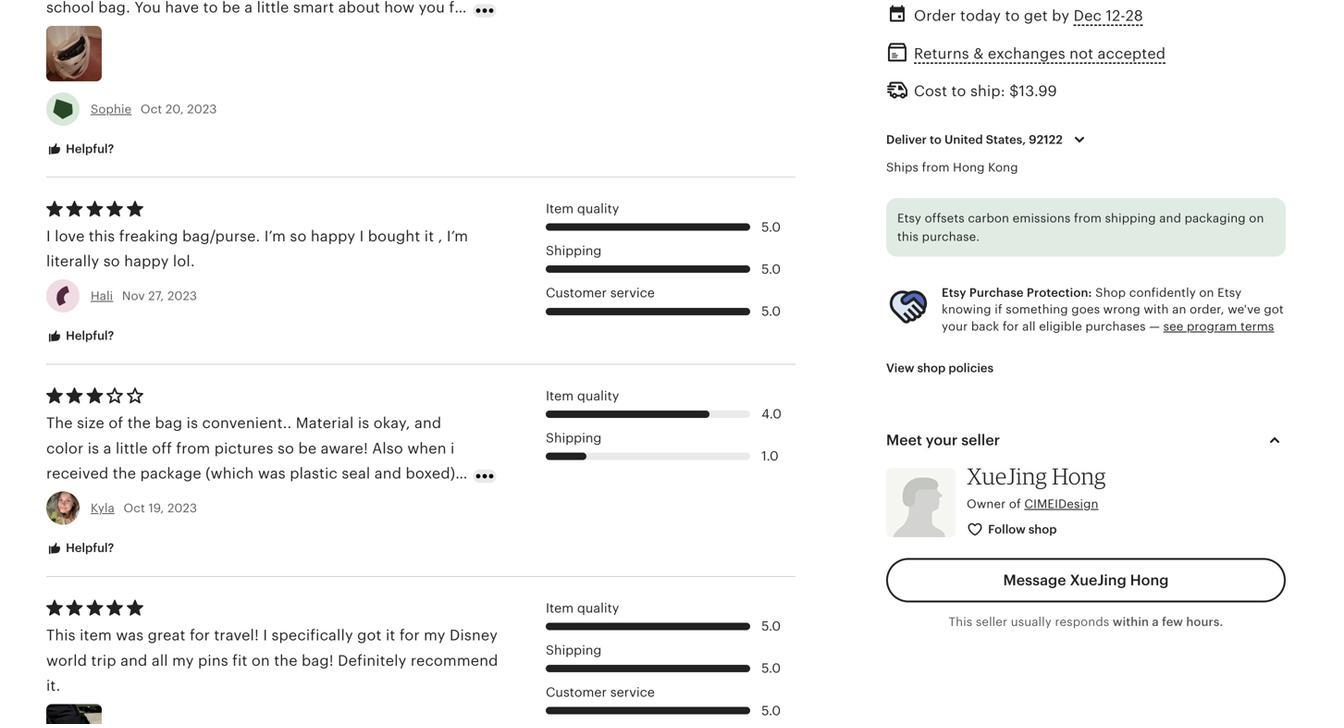 Task type: vqa. For each thing, say whether or not it's contained in the screenshot.
'Guides'
no



Task type: locate. For each thing, give the bounding box(es) containing it.
1 horizontal spatial hong
[[1052, 463, 1107, 490]]

seller inside dropdown button
[[962, 432, 1001, 449]]

eligible
[[1040, 320, 1083, 333]]

2 horizontal spatial on
[[1250, 212, 1265, 226]]

happy left bought
[[311, 228, 356, 245]]

and inside etsy offsets carbon emissions from shipping and packaging on this purchase.
[[1160, 212, 1182, 226]]

0 horizontal spatial i'm
[[265, 228, 286, 245]]

xuejing inside xuejing hong owner of cimeidesign
[[967, 463, 1048, 490]]

2 5.0 from the top
[[762, 262, 781, 277]]

the up little
[[127, 415, 151, 432]]

this left purchase.
[[898, 230, 919, 244]]

1 horizontal spatial to
[[952, 83, 967, 99]]

got inside this item was great for travel! i specifically got it for my disney world trip and all my pins fit on the bag! definitely recommend it.
[[357, 628, 382, 644]]

your down knowing at the top of the page
[[942, 320, 968, 333]]

to inside dropdown button
[[930, 133, 942, 147]]

to right cost
[[952, 83, 967, 99]]

was up terrible
[[96, 491, 123, 507]]

on inside shop confidently on etsy knowing if something goes wrong with an order, we've got your back for all eligible purchases —
[[1200, 286, 1215, 300]]

oct left 20,
[[141, 102, 162, 116]]

2 vertical spatial item quality
[[546, 601, 619, 616]]

from
[[922, 161, 950, 175], [1075, 212, 1102, 226], [176, 440, 210, 457]]

shipping inside etsy offsets carbon emissions from shipping and packaging on this purchase.
[[1106, 212, 1157, 226]]

2 vertical spatial was
[[116, 628, 144, 644]]

2 horizontal spatial i
[[360, 228, 364, 245]]

shipping for disney
[[546, 643, 602, 658]]

2 customer from the top
[[546, 685, 607, 700]]

to for united
[[930, 133, 942, 147]]

service for i love this freaking bag/purse. i'm so happy i bought it , i'm literally so happy lol.
[[611, 286, 655, 301]]

0 vertical spatial from
[[922, 161, 950, 175]]

0 horizontal spatial this
[[89, 228, 115, 245]]

shop right view
[[918, 361, 946, 375]]

0 vertical spatial it
[[425, 228, 434, 245]]

2023 right 27,
[[167, 289, 197, 303]]

1 vertical spatial shipping
[[546, 431, 602, 446]]

$
[[1010, 83, 1020, 99]]

the left bag!
[[274, 653, 298, 670]]

absolutely
[[246, 491, 321, 507]]

on right packaging
[[1250, 212, 1265, 226]]

0 vertical spatial your
[[942, 320, 968, 333]]

2 vertical spatial on
[[252, 653, 270, 670]]

helpful? down hali link
[[63, 329, 114, 343]]

2 horizontal spatial a
[[1153, 615, 1160, 629]]

2 horizontal spatial for
[[1003, 320, 1020, 333]]

happy down 'freaking'
[[124, 253, 169, 270]]

and left packaging
[[1160, 212, 1182, 226]]

seller left usually at bottom
[[976, 615, 1008, 629]]

pins
[[198, 653, 228, 670]]

&
[[974, 45, 984, 62]]

1 horizontal spatial it
[[425, 228, 434, 245]]

this item was great for travel! i specifically got it for my disney world trip and all my pins fit on the bag! definitely recommend it.
[[46, 628, 498, 695]]

ships from hong kong
[[887, 161, 1019, 175]]

wrong
[[1104, 303, 1141, 317]]

sophie oct 20, 2023
[[91, 102, 217, 116]]

with
[[1144, 303, 1170, 317]]

a right the boxed)
[[460, 466, 468, 482]]

4 5.0 from the top
[[762, 619, 781, 634]]

so right bag/purse.
[[290, 228, 307, 245]]

world
[[46, 653, 87, 670]]

got up definitely
[[357, 628, 382, 644]]

0 horizontal spatial shipping
[[151, 516, 214, 533]]

to left united
[[930, 133, 942, 147]]

hong up cimeidesign
[[1052, 463, 1107, 490]]

it up definitely
[[386, 628, 396, 644]]

0 vertical spatial xuejing
[[967, 463, 1048, 490]]

0 horizontal spatial from
[[176, 440, 210, 457]]

on up order,
[[1200, 286, 1215, 300]]

0 vertical spatial so
[[290, 228, 307, 245]]

hong down united
[[954, 161, 985, 175]]

and right trip
[[120, 653, 148, 670]]

of up follow shop button
[[1010, 498, 1022, 512]]

see program terms link
[[1164, 320, 1275, 333]]

2 horizontal spatial to
[[1006, 7, 1020, 24]]

oct up terrible
[[124, 502, 145, 516]]

2 customer service from the top
[[546, 685, 655, 700]]

0 vertical spatial my
[[424, 628, 446, 644]]

5 5.0 from the top
[[762, 662, 781, 676]]

freaking
[[119, 228, 178, 245]]

service for this item was great for travel! i specifically got it for my disney world trip and all my pins fit on the bag! definitely recommend it.
[[611, 685, 655, 700]]

92122
[[1029, 133, 1063, 147]]

shipping
[[1106, 212, 1157, 226], [151, 516, 214, 533]]

2 vertical spatial helpful?
[[63, 542, 114, 556]]

etsy left offsets
[[898, 212, 922, 226]]

bag/purse.
[[182, 228, 260, 245]]

helpful? button down hali link
[[32, 320, 128, 354]]

is left okay,
[[358, 415, 370, 432]]

0 horizontal spatial this
[[46, 628, 76, 644]]

on right fit
[[252, 653, 270, 670]]

purchase
[[970, 286, 1024, 300]]

a
[[103, 440, 112, 457], [460, 466, 468, 482], [1153, 615, 1160, 629]]

1 item from the top
[[546, 201, 574, 216]]

all inside this item was great for travel! i specifically got it for my disney world trip and all my pins fit on the bag! definitely recommend it.
[[152, 653, 168, 670]]

was inside this item was great for travel! i specifically got it for my disney world trip and all my pins fit on the bag! definitely recommend it.
[[116, 628, 144, 644]]

xuejing hong owner of cimeidesign
[[967, 463, 1107, 512]]

0 vertical spatial item
[[546, 201, 574, 216]]

2 vertical spatial hong
[[1131, 572, 1169, 589]]

2 vertical spatial 2023
[[167, 502, 197, 516]]

helpful? button down kyla
[[32, 532, 128, 566]]

2 vertical spatial helpful? button
[[32, 532, 128, 566]]

for
[[1003, 320, 1020, 333], [190, 628, 210, 644], [400, 628, 420, 644]]

0 horizontal spatial got
[[357, 628, 382, 644]]

1 vertical spatial quality
[[577, 389, 619, 403]]

1 vertical spatial customer
[[546, 685, 607, 700]]

1 horizontal spatial this
[[898, 230, 919, 244]]

to left get
[[1006, 7, 1020, 24]]

to
[[1006, 7, 1020, 24], [952, 83, 967, 99], [930, 133, 942, 147]]

1 vertical spatial happy
[[124, 253, 169, 270]]

on inside etsy offsets carbon emissions from shipping and packaging on this purchase.
[[1250, 212, 1265, 226]]

knowing
[[942, 303, 992, 317]]

1 vertical spatial from
[[1075, 212, 1102, 226]]

0 horizontal spatial on
[[252, 653, 270, 670]]

helpful? button
[[32, 132, 128, 167], [32, 320, 128, 354], [32, 532, 128, 566]]

bought
[[368, 228, 421, 245]]

a left little
[[103, 440, 112, 457]]

2 horizontal spatial from
[[1075, 212, 1102, 226]]

xuejing up this seller usually responds within a few hours. on the right bottom
[[1070, 572, 1127, 589]]

my down great
[[172, 653, 194, 670]]

2 item from the top
[[546, 389, 574, 403]]

1 vertical spatial of
[[1010, 498, 1022, 512]]

this left usually at bottom
[[949, 615, 973, 629]]

0 vertical spatial happy
[[311, 228, 356, 245]]

0 horizontal spatial etsy
[[898, 212, 922, 226]]

when
[[408, 440, 447, 457]]

1 horizontal spatial from
[[922, 161, 950, 175]]

1 vertical spatial got
[[357, 628, 382, 644]]

it inside i love this freaking bag/purse. i'm so happy i bought it , i'm literally so happy lol.
[[425, 228, 434, 245]]

1 vertical spatial to
[[952, 83, 967, 99]]

4.0
[[762, 407, 782, 422]]

0 vertical spatial customer service
[[546, 286, 655, 301]]

be
[[298, 440, 317, 457]]

item quality for this item was great for travel! i specifically got it for my disney world trip and all my pins fit on the bag! definitely recommend it.
[[546, 601, 619, 616]]

0 horizontal spatial of
[[109, 415, 123, 432]]

was up the absolutely
[[258, 466, 286, 482]]

2023 right 19,
[[167, 502, 197, 516]]

helpful? button for 5.0
[[32, 320, 128, 354]]

view details of this review photo by sophie image
[[46, 26, 102, 81]]

hours.
[[1187, 615, 1224, 629]]

1 item quality from the top
[[546, 201, 619, 216]]

3 helpful? from the top
[[63, 542, 114, 556]]

xuejing up owner on the bottom
[[967, 463, 1048, 490]]

seller
[[962, 432, 1001, 449], [976, 615, 1008, 629]]

2 vertical spatial item
[[546, 601, 574, 616]]

2 vertical spatial to
[[930, 133, 942, 147]]

6 5.0 from the top
[[762, 704, 781, 719]]

bag…
[[202, 491, 242, 507]]

shipping up shop
[[1106, 212, 1157, 226]]

all
[[1023, 320, 1036, 333], [152, 653, 168, 670]]

love
[[55, 228, 85, 245]]

hong inside button
[[1131, 572, 1169, 589]]

of right size
[[109, 415, 123, 432]]

is right bag
[[187, 415, 198, 432]]

0 horizontal spatial to
[[930, 133, 942, 147]]

by
[[1053, 7, 1070, 24]]

0 vertical spatial a
[[103, 440, 112, 457]]

i inside this item was great for travel! i specifically got it for my disney world trip and all my pins fit on the bag! definitely recommend it.
[[263, 628, 268, 644]]

1 quality from the top
[[577, 201, 619, 216]]

your right meet
[[926, 432, 958, 449]]

0 vertical spatial got
[[1265, 303, 1285, 317]]

from inside etsy offsets carbon emissions from shipping and packaging on this purchase.
[[1075, 212, 1102, 226]]

for right back
[[1003, 320, 1020, 333]]

3 quality from the top
[[577, 601, 619, 616]]

shop down cimeidesign
[[1029, 523, 1057, 537]]

2 helpful? button from the top
[[32, 320, 128, 354]]

color
[[46, 440, 84, 457]]

was
[[258, 466, 286, 482], [96, 491, 123, 507], [116, 628, 144, 644]]

2 service from the top
[[611, 685, 655, 700]]

1 horizontal spatial xuejing
[[1070, 572, 1127, 589]]

1 horizontal spatial got
[[1265, 303, 1285, 317]]

shop inside follow shop button
[[1029, 523, 1057, 537]]

hong up within
[[1131, 572, 1169, 589]]

0 vertical spatial seller
[[962, 432, 1001, 449]]

hong
[[954, 161, 985, 175], [1052, 463, 1107, 490], [1131, 572, 1169, 589]]

kyla link
[[91, 502, 115, 516]]

ships
[[887, 161, 919, 175]]

0 horizontal spatial is
[[88, 440, 99, 457]]

from right ships
[[922, 161, 950, 175]]

all down something
[[1023, 320, 1036, 333]]

i left bought
[[360, 228, 364, 245]]

2023
[[187, 102, 217, 116], [167, 289, 197, 303], [167, 502, 197, 516]]

carbon
[[968, 212, 1010, 226]]

cimeidesign link
[[1025, 498, 1099, 512]]

2 shipping from the top
[[546, 431, 602, 446]]

view details of this review photo by irina image
[[46, 705, 102, 725]]

i'm right bag/purse.
[[265, 228, 286, 245]]

your inside dropdown button
[[926, 432, 958, 449]]

0 vertical spatial service
[[611, 286, 655, 301]]

got up terms
[[1265, 303, 1285, 317]]

and
[[1160, 212, 1182, 226], [415, 415, 442, 432], [375, 466, 402, 482], [405, 491, 432, 507], [120, 653, 148, 670]]

i'm
[[265, 228, 286, 245], [447, 228, 468, 245]]

shipping down 19,
[[151, 516, 214, 533]]

so
[[290, 228, 307, 245], [103, 253, 120, 270], [278, 440, 294, 457]]

i'm right ,
[[447, 228, 468, 245]]

2 vertical spatial shipping
[[546, 643, 602, 658]]

2 vertical spatial quality
[[577, 601, 619, 616]]

for up definitely
[[400, 628, 420, 644]]

0 horizontal spatial xuejing
[[967, 463, 1048, 490]]

0 vertical spatial was
[[258, 466, 286, 482]]

is down size
[[88, 440, 99, 457]]

3 shipping from the top
[[546, 643, 602, 658]]

and inside this item was great for travel! i specifically got it for my disney world trip and all my pins fit on the bag! definitely recommend it.
[[120, 653, 148, 670]]

customer for i love this freaking bag/purse. i'm so happy i bought it , i'm literally so happy lol.
[[546, 286, 607, 301]]

of
[[109, 415, 123, 432], [1010, 498, 1022, 512]]

so up 'hali'
[[103, 253, 120, 270]]

0 horizontal spatial hong
[[954, 161, 985, 175]]

boxed)
[[406, 466, 456, 482]]

item quality for i love this freaking bag/purse. i'm so happy i bought it , i'm literally so happy lol.
[[546, 201, 619, 216]]

i left love
[[46, 228, 51, 245]]

0 vertical spatial shop
[[918, 361, 946, 375]]

okay,
[[374, 415, 411, 432]]

and down also
[[375, 466, 402, 482]]

the inside this item was great for travel! i specifically got it for my disney world trip and all my pins fit on the bag! definitely recommend it.
[[274, 653, 298, 670]]

1 vertical spatial shipping
[[151, 516, 214, 533]]

oct for 19,
[[124, 502, 145, 516]]

seller up owner on the bottom
[[962, 432, 1001, 449]]

2 vertical spatial from
[[176, 440, 210, 457]]

etsy for etsy offsets carbon emissions from shipping and packaging on this purchase.
[[898, 212, 922, 226]]

confidently
[[1130, 286, 1197, 300]]

hali nov 27, 2023
[[91, 289, 197, 303]]

1 customer from the top
[[546, 286, 607, 301]]

all inside shop confidently on etsy knowing if something goes wrong with an order, we've got your back for all eligible purchases —
[[1023, 320, 1036, 333]]

0 horizontal spatial shop
[[918, 361, 946, 375]]

0 vertical spatial oct
[[141, 102, 162, 116]]

1 shipping from the top
[[546, 243, 602, 258]]

0 vertical spatial shipping
[[1106, 212, 1157, 226]]

3 item quality from the top
[[546, 601, 619, 616]]

0 vertical spatial all
[[1023, 320, 1036, 333]]

etsy purchase protection:
[[942, 286, 1093, 300]]

and up when
[[415, 415, 442, 432]]

from inside the size of the bag is convenient.. material is okay, and color is a little off from pictures so be aware!  also when i received the package (which was plastic seal and boxed) a spider was inside the bag… absolutely disgusting and scary. terrible shipping :/
[[176, 440, 210, 457]]

1 vertical spatial 2023
[[167, 289, 197, 303]]

1 horizontal spatial this
[[949, 615, 973, 629]]

0 horizontal spatial my
[[172, 653, 194, 670]]

1 vertical spatial shop
[[1029, 523, 1057, 537]]

0 horizontal spatial all
[[152, 653, 168, 670]]

was right item
[[116, 628, 144, 644]]

1 vertical spatial helpful?
[[63, 329, 114, 343]]

shop
[[1096, 286, 1127, 300]]

for up pins
[[190, 628, 210, 644]]

got inside shop confidently on etsy knowing if something goes wrong with an order, we've got your back for all eligible purchases —
[[1265, 303, 1285, 317]]

1 service from the top
[[611, 286, 655, 301]]

1 horizontal spatial etsy
[[942, 286, 967, 300]]

it inside this item was great for travel! i specifically got it for my disney world trip and all my pins fit on the bag! definitely recommend it.
[[386, 628, 396, 644]]

it left ,
[[425, 228, 434, 245]]

this for this item was great for travel! i specifically got it for my disney world trip and all my pins fit on the bag! definitely recommend it.
[[46, 628, 76, 644]]

returns & exchanges not accepted button
[[914, 40, 1166, 67]]

quality for i love this freaking bag/purse. i'm so happy i bought it , i'm literally so happy lol.
[[577, 201, 619, 216]]

goes
[[1072, 303, 1101, 317]]

shipping inside the size of the bag is convenient.. material is okay, and color is a little off from pictures so be aware!  also when i received the package (which was plastic seal and boxed) a spider was inside the bag… absolutely disgusting and scary. terrible shipping :/
[[151, 516, 214, 533]]

customer for this item was great for travel! i specifically got it for my disney world trip and all my pins fit on the bag! definitely recommend it.
[[546, 685, 607, 700]]

1 horizontal spatial on
[[1200, 286, 1215, 300]]

literally
[[46, 253, 99, 270]]

3 helpful? button from the top
[[32, 532, 128, 566]]

of inside xuejing hong owner of cimeidesign
[[1010, 498, 1022, 512]]

3 item from the top
[[546, 601, 574, 616]]

item quality
[[546, 201, 619, 216], [546, 389, 619, 403], [546, 601, 619, 616]]

2023 right 20,
[[187, 102, 217, 116]]

service
[[611, 286, 655, 301], [611, 685, 655, 700]]

helpful? button down the sophie link
[[32, 132, 128, 167]]

program
[[1188, 320, 1238, 333]]

xuejing
[[967, 463, 1048, 490], [1070, 572, 1127, 589]]

1 vertical spatial on
[[1200, 286, 1215, 300]]

shipping
[[546, 243, 602, 258], [546, 431, 602, 446], [546, 643, 602, 658]]

0 vertical spatial item quality
[[546, 201, 619, 216]]

2 horizontal spatial hong
[[1131, 572, 1169, 589]]

1 vertical spatial all
[[152, 653, 168, 670]]

all down great
[[152, 653, 168, 670]]

my up recommend on the bottom
[[424, 628, 446, 644]]

also
[[372, 440, 403, 457]]

1 i'm from the left
[[265, 228, 286, 245]]

1 horizontal spatial shipping
[[1106, 212, 1157, 226]]

helpful? down the sophie link
[[63, 142, 114, 156]]

1 vertical spatial hong
[[1052, 463, 1107, 490]]

0 vertical spatial of
[[109, 415, 123, 432]]

package
[[140, 466, 202, 482]]

order,
[[1190, 303, 1225, 317]]

1 vertical spatial service
[[611, 685, 655, 700]]

cimeidesign
[[1025, 498, 1099, 512]]

returns & exchanges not accepted
[[914, 45, 1166, 62]]

customer service for this item was great for travel! i specifically got it for my disney world trip and all my pins fit on the bag! definitely recommend it.
[[546, 685, 655, 700]]

this inside etsy offsets carbon emissions from shipping and packaging on this purchase.
[[898, 230, 919, 244]]

material
[[296, 415, 354, 432]]

etsy up we've
[[1218, 286, 1242, 300]]

this right love
[[89, 228, 115, 245]]

this up the world
[[46, 628, 76, 644]]

helpful? down scary.
[[63, 542, 114, 556]]

etsy up knowing at the top of the page
[[942, 286, 967, 300]]

i love this freaking bag/purse. i'm so happy i bought it , i'm literally so happy lol.
[[46, 228, 468, 270]]

we've
[[1228, 303, 1261, 317]]

1 vertical spatial it
[[386, 628, 396, 644]]

1 customer service from the top
[[546, 286, 655, 301]]

so left be
[[278, 440, 294, 457]]

this
[[949, 615, 973, 629], [46, 628, 76, 644]]

1 horizontal spatial all
[[1023, 320, 1036, 333]]

0 vertical spatial customer
[[546, 286, 607, 301]]

this inside i love this freaking bag/purse. i'm so happy i bought it , i'm literally so happy lol.
[[89, 228, 115, 245]]

follow
[[989, 523, 1026, 537]]

shop inside view shop policies button
[[918, 361, 946, 375]]

definitely
[[338, 653, 407, 670]]

purchase.
[[922, 230, 980, 244]]

0 horizontal spatial i
[[46, 228, 51, 245]]

1 horizontal spatial shop
[[1029, 523, 1057, 537]]

a left few
[[1153, 615, 1160, 629]]

2 helpful? from the top
[[63, 329, 114, 343]]

from right emissions
[[1075, 212, 1102, 226]]

etsy inside etsy offsets carbon emissions from shipping and packaging on this purchase.
[[898, 212, 922, 226]]

this inside this item was great for travel! i specifically got it for my disney world trip and all my pins fit on the bag! definitely recommend it.
[[46, 628, 76, 644]]

2023 for 5.0
[[167, 289, 197, 303]]

1 vertical spatial xuejing
[[1070, 572, 1127, 589]]

i right "travel!"
[[263, 628, 268, 644]]

from right off
[[176, 440, 210, 457]]

0 horizontal spatial happy
[[124, 253, 169, 270]]

oct
[[141, 102, 162, 116], [124, 502, 145, 516]]



Task type: describe. For each thing, give the bounding box(es) containing it.
hong for from
[[954, 161, 985, 175]]

—
[[1150, 320, 1161, 333]]

shop for view
[[918, 361, 946, 375]]

kyla
[[91, 502, 115, 516]]

deliver
[[887, 133, 927, 147]]

shop confidently on etsy knowing if something goes wrong with an order, we've got your back for all eligible purchases —
[[942, 286, 1285, 333]]

seal
[[342, 466, 371, 482]]

19,
[[149, 502, 164, 516]]

the
[[46, 415, 73, 432]]

1 vertical spatial my
[[172, 653, 194, 670]]

received
[[46, 466, 109, 482]]

helpful? button for 4.0
[[32, 532, 128, 566]]

exchanges
[[988, 45, 1066, 62]]

customer service for i love this freaking bag/purse. i'm so happy i bought it , i'm literally so happy lol.
[[546, 286, 655, 301]]

terrible
[[92, 516, 147, 533]]

hali
[[91, 289, 113, 303]]

see program terms
[[1164, 320, 1275, 333]]

meet your seller button
[[870, 419, 1303, 463]]

to for ship:
[[952, 83, 967, 99]]

order today to get by dec 12-28
[[914, 7, 1144, 24]]

lol.
[[173, 253, 195, 270]]

usually
[[1011, 615, 1052, 629]]

spider
[[46, 491, 92, 507]]

1 helpful? button from the top
[[32, 132, 128, 167]]

sophie
[[91, 102, 132, 116]]

fit
[[232, 653, 248, 670]]

0 horizontal spatial for
[[190, 628, 210, 644]]

item
[[80, 628, 112, 644]]

i
[[451, 440, 455, 457]]

something
[[1006, 303, 1069, 317]]

size
[[77, 415, 105, 432]]

13.99
[[1020, 83, 1058, 99]]

2 i'm from the left
[[447, 228, 468, 245]]

2 item quality from the top
[[546, 389, 619, 403]]

item for i love this freaking bag/purse. i'm so happy i bought it , i'm literally so happy lol.
[[546, 201, 574, 216]]

and down the boxed)
[[405, 491, 432, 507]]

shop for follow
[[1029, 523, 1057, 537]]

1 vertical spatial seller
[[976, 615, 1008, 629]]

if
[[995, 303, 1003, 317]]

(which
[[206, 466, 254, 482]]

1 horizontal spatial a
[[460, 466, 468, 482]]

dec 12-28 button
[[1074, 2, 1144, 29]]

so inside the size of the bag is convenient.. material is okay, and color is a little off from pictures so be aware!  also when i received the package (which was plastic seal and boxed) a spider was inside the bag… absolutely disgusting and scary. terrible shipping :/
[[278, 440, 294, 457]]

etsy offsets carbon emissions from shipping and packaging on this purchase.
[[898, 212, 1265, 244]]

ship:
[[971, 83, 1006, 99]]

etsy inside shop confidently on etsy knowing if something goes wrong with an order, we've got your back for all eligible purchases —
[[1218, 286, 1242, 300]]

see
[[1164, 320, 1184, 333]]

2 horizontal spatial is
[[358, 415, 370, 432]]

this seller usually responds within a few hours.
[[949, 615, 1224, 629]]

offsets
[[925, 212, 965, 226]]

1 vertical spatial was
[[96, 491, 123, 507]]

back
[[972, 320, 1000, 333]]

1 horizontal spatial for
[[400, 628, 420, 644]]

pictures
[[214, 440, 274, 457]]

xuejing inside button
[[1070, 572, 1127, 589]]

specifically
[[272, 628, 353, 644]]

within
[[1113, 615, 1150, 629]]

xuejing hong image
[[887, 468, 956, 538]]

your inside shop confidently on etsy knowing if something goes wrong with an order, we've got your back for all eligible purchases —
[[942, 320, 968, 333]]

united
[[945, 133, 984, 147]]

view shop policies button
[[873, 352, 1008, 385]]

quality for this item was great for travel! i specifically got it for my disney world trip and all my pins fit on the bag! definitely recommend it.
[[577, 601, 619, 616]]

0 horizontal spatial a
[[103, 440, 112, 457]]

the down package on the bottom
[[175, 491, 198, 507]]

message
[[1004, 572, 1067, 589]]

etsy for etsy purchase protection:
[[942, 286, 967, 300]]

on inside this item was great for travel! i specifically got it for my disney world trip and all my pins fit on the bag! definitely recommend it.
[[252, 653, 270, 670]]

bag!
[[302, 653, 334, 670]]

deliver to united states, 92122
[[887, 133, 1063, 147]]

0 vertical spatial to
[[1006, 7, 1020, 24]]

item for this item was great for travel! i specifically got it for my disney world trip and all my pins fit on the bag! definitely recommend it.
[[546, 601, 574, 616]]

policies
[[949, 361, 994, 375]]

hali link
[[91, 289, 113, 303]]

owner
[[967, 498, 1006, 512]]

helpful? for 4.0
[[63, 542, 114, 556]]

today
[[961, 7, 1002, 24]]

recommend
[[411, 653, 498, 670]]

the down little
[[113, 466, 136, 482]]

1 vertical spatial so
[[103, 253, 120, 270]]

20,
[[166, 102, 184, 116]]

helpful? for 5.0
[[63, 329, 114, 343]]

returns
[[914, 45, 970, 62]]

follow shop button
[[953, 513, 1073, 547]]

of inside the size of the bag is convenient.. material is okay, and color is a little off from pictures so be aware!  also when i received the package (which was plastic seal and boxed) a spider was inside the bag… absolutely disgusting and scary. terrible shipping :/
[[109, 415, 123, 432]]

,
[[438, 228, 443, 245]]

emissions
[[1013, 212, 1071, 226]]

deliver to united states, 92122 button
[[873, 120, 1105, 159]]

1 5.0 from the top
[[762, 220, 781, 234]]

kong
[[989, 161, 1019, 175]]

bag
[[155, 415, 183, 432]]

hong inside xuejing hong owner of cimeidesign
[[1052, 463, 1107, 490]]

for inside shop confidently on etsy knowing if something goes wrong with an order, we've got your back for all eligible purchases —
[[1003, 320, 1020, 333]]

27,
[[148, 289, 164, 303]]

it.
[[46, 678, 60, 695]]

2 quality from the top
[[577, 389, 619, 403]]

follow shop
[[989, 523, 1057, 537]]

terms
[[1241, 320, 1275, 333]]

disney
[[450, 628, 498, 644]]

meet
[[887, 432, 923, 449]]

states,
[[986, 133, 1027, 147]]

cost to ship: $ 13.99
[[914, 83, 1058, 99]]

great
[[148, 628, 186, 644]]

message xuejing hong button
[[887, 559, 1287, 603]]

this for this seller usually responds within a few hours.
[[949, 615, 973, 629]]

1 horizontal spatial my
[[424, 628, 446, 644]]

1 horizontal spatial is
[[187, 415, 198, 432]]

2023 for 4.0
[[167, 502, 197, 516]]

1 horizontal spatial happy
[[311, 228, 356, 245]]

packaging
[[1185, 212, 1247, 226]]

scary.
[[46, 516, 88, 533]]

dec
[[1074, 7, 1102, 24]]

trip
[[91, 653, 116, 670]]

oct for 20,
[[141, 102, 162, 116]]

purchases
[[1086, 320, 1146, 333]]

1 helpful? from the top
[[63, 142, 114, 156]]

3 5.0 from the top
[[762, 304, 781, 319]]

accepted
[[1098, 45, 1166, 62]]

sophie link
[[91, 102, 132, 116]]

0 vertical spatial 2023
[[187, 102, 217, 116]]

hong for xuejing
[[1131, 572, 1169, 589]]

not
[[1070, 45, 1094, 62]]

shipping for i'm
[[546, 243, 602, 258]]

message xuejing hong
[[1004, 572, 1169, 589]]

few
[[1163, 615, 1184, 629]]

plastic
[[290, 466, 338, 482]]

order
[[914, 7, 957, 24]]



